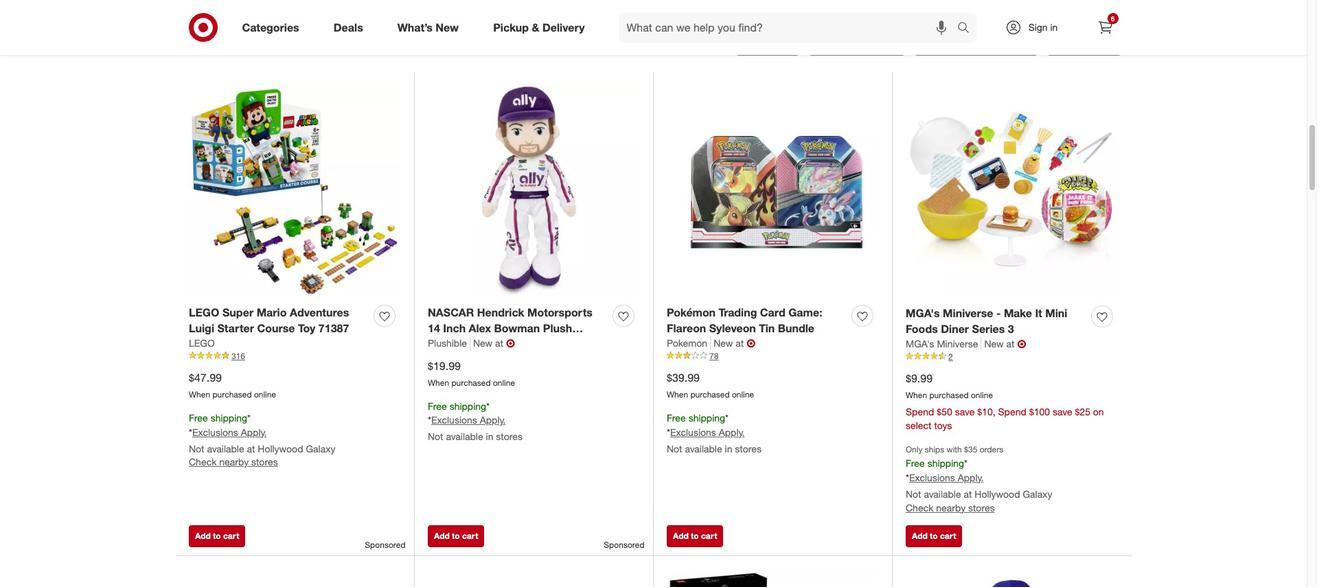 Task type: vqa. For each thing, say whether or not it's contained in the screenshot.
Clear for Clear
no



Task type: locate. For each thing, give the bounding box(es) containing it.
mga's up foods
[[906, 306, 940, 320]]

available
[[446, 431, 483, 443], [207, 443, 244, 454], [685, 443, 722, 454], [924, 488, 961, 500]]

exclusions apply. button down with
[[909, 471, 984, 485]]

1 horizontal spatial check
[[906, 502, 934, 514]]

add for $39.99
[[673, 531, 689, 541]]

online inside $39.99 when purchased online
[[732, 389, 754, 400]]

store
[[873, 34, 898, 48]]

luigi
[[189, 321, 214, 335]]

apply. down $47.99 when purchased online
[[241, 426, 267, 438]]

lego up luigi
[[189, 306, 219, 320]]

with
[[947, 444, 962, 454]]

2 add from the left
[[434, 531, 450, 541]]

shop
[[833, 34, 859, 48]]

sign in link
[[994, 12, 1079, 43]]

3 to from the left
[[691, 531, 699, 541]]

free shipping * * exclusions apply. not available in stores
[[428, 400, 523, 443], [667, 412, 762, 454]]

new for pokemon
[[714, 337, 733, 349]]

deals
[[334, 20, 363, 34]]

¬ down bowman
[[506, 336, 515, 350]]

shipping down $39.99 when purchased online
[[689, 412, 725, 424]]

nearby
[[219, 456, 249, 468], [936, 502, 966, 514]]

1 vertical spatial nearby
[[936, 502, 966, 514]]

delivery inside button
[[992, 34, 1031, 48]]

when for $39.99
[[667, 389, 688, 400]]

0 horizontal spatial check nearby stores button
[[189, 456, 278, 469]]

new inside pokemon new at ¬
[[714, 337, 733, 349]]

purchased inside $19.99 when purchased online
[[452, 378, 491, 388]]

* down "only"
[[906, 472, 909, 483]]

purchased down $47.99 at the bottom of the page
[[213, 389, 252, 400]]

0 vertical spatial check nearby stores button
[[189, 456, 278, 469]]

$35
[[964, 444, 978, 454]]

online inside $19.99 when purchased online
[[493, 378, 515, 388]]

check nearby stores button for $47.99
[[189, 456, 278, 469]]

0 vertical spatial hollywood
[[258, 443, 303, 454]]

check
[[189, 456, 217, 468], [906, 502, 934, 514]]

nascar hendrick motorsports 14 inch kyle larson plush figure image
[[906, 570, 1118, 587], [906, 570, 1118, 587]]

when inside $39.99 when purchased online
[[667, 389, 688, 400]]

apply. down '$35'
[[958, 472, 984, 483]]

exclusions down ships
[[909, 472, 955, 483]]

miniverse inside mga's miniverse new at ¬
[[937, 338, 978, 350]]

1 horizontal spatial sponsored
[[604, 540, 645, 550]]

in left the store
[[862, 34, 870, 48]]

1 add from the left
[[195, 531, 211, 541]]

2 sponsored from the left
[[604, 540, 645, 550]]

purchased up $50
[[930, 390, 969, 400]]

0 horizontal spatial check
[[189, 456, 217, 468]]

free shipping * * exclusions apply. not available in stores down $39.99 when purchased online
[[667, 412, 762, 454]]

$47.99
[[189, 371, 222, 385]]

exclusions apply. button down $19.99 when purchased online
[[431, 414, 506, 428]]

available down $19.99 when purchased online
[[446, 431, 483, 443]]

at down $47.99 when purchased online
[[247, 443, 255, 454]]

lego inside lego super mario adventures luigi starter course toy 71387
[[189, 306, 219, 320]]

1 vertical spatial lego
[[189, 337, 215, 349]]

What can we help you find? suggestions appear below search field
[[619, 12, 961, 43]]

1,851 results
[[184, 29, 279, 49]]

$19.99
[[428, 359, 461, 373]]

mga's down foods
[[906, 338, 935, 350]]

exclusions apply. button
[[431, 414, 506, 428], [192, 426, 267, 439], [670, 426, 745, 439], [909, 471, 984, 485]]

miniverse up diner
[[943, 306, 994, 320]]

1 vertical spatial galaxy
[[1023, 488, 1053, 500]]

1 sponsored from the left
[[365, 540, 406, 550]]

0 horizontal spatial pickup
[[493, 20, 529, 34]]

at up 2 link
[[1007, 338, 1015, 350]]

check nearby stores button
[[189, 456, 278, 469], [906, 501, 995, 515]]

new
[[436, 20, 459, 34], [473, 337, 493, 349], [714, 337, 733, 349], [985, 338, 1004, 350]]

free shipping * * exclusions apply. not available in stores down $19.99 when purchased online
[[428, 400, 523, 443]]

add to cart
[[195, 531, 239, 541], [434, 531, 478, 541], [673, 531, 717, 541], [912, 531, 956, 541]]

miniverse
[[943, 306, 994, 320], [937, 338, 978, 350]]

* down $47.99 when purchased online
[[247, 412, 251, 424]]

¬ down make
[[1018, 337, 1027, 351]]

1 vertical spatial mga's
[[906, 338, 935, 350]]

free down $47.99 at the bottom of the page
[[189, 412, 208, 424]]

check inside free shipping * * exclusions apply. not available at hollywood galaxy check nearby stores
[[189, 456, 217, 468]]

mga's for mga's miniverse new at ¬
[[906, 338, 935, 350]]

1 horizontal spatial hollywood
[[975, 488, 1020, 500]]

online inside $47.99 when purchased online
[[254, 389, 276, 400]]

purchased down $19.99
[[452, 378, 491, 388]]

online for $39.99
[[732, 389, 754, 400]]

3 add from the left
[[673, 531, 689, 541]]

starter
[[217, 321, 254, 335]]

shipping
[[450, 400, 486, 412], [211, 412, 247, 424], [689, 412, 725, 424], [928, 457, 964, 469]]

purchased down the $39.99
[[691, 389, 730, 400]]

online down 78 link
[[732, 389, 754, 400]]

pokémon trading card game: flareon syleveon tin bundle image
[[667, 86, 879, 297], [667, 86, 879, 297]]

check inside only ships with $35 orders free shipping * * exclusions apply. not available at hollywood galaxy check nearby stores
[[906, 502, 934, 514]]

when down $19.99
[[428, 378, 449, 388]]

online inside $9.99 when purchased online spend $50 save $10, spend $100 save $25 on select toys
[[971, 390, 993, 400]]

* down '$35'
[[964, 457, 968, 469]]

exclusions inside free shipping * * exclusions apply. not available at hollywood galaxy check nearby stores
[[192, 426, 238, 438]]

galaxy inside only ships with $35 orders free shipping * * exclusions apply. not available at hollywood galaxy check nearby stores
[[1023, 488, 1053, 500]]

1 vertical spatial hollywood
[[975, 488, 1020, 500]]

to
[[213, 531, 221, 541], [452, 531, 460, 541], [691, 531, 699, 541], [930, 531, 938, 541]]

4 add from the left
[[912, 531, 928, 541]]

exclusions inside only ships with $35 orders free shipping * * exclusions apply. not available at hollywood galaxy check nearby stores
[[909, 472, 955, 483]]

exclusions apply. button for $47.99
[[192, 426, 267, 439]]

new up 78
[[714, 337, 733, 349]]

miniverse inside mga's miniverse - make it mini foods diner series 3
[[943, 306, 994, 320]]

exclusions apply. button for $19.99
[[431, 414, 506, 428]]

at down '$35'
[[964, 488, 972, 500]]

1 lego from the top
[[189, 306, 219, 320]]

shipping down $47.99 when purchased online
[[211, 412, 247, 424]]

0 horizontal spatial nearby
[[219, 456, 249, 468]]

0 vertical spatial nearby
[[219, 456, 249, 468]]

in
[[1051, 21, 1058, 33], [862, 34, 870, 48], [486, 431, 493, 443], [725, 443, 733, 454]]

cart for $19.99
[[462, 531, 478, 541]]

online up free shipping * * exclusions apply. not available at hollywood galaxy check nearby stores in the left of the page
[[254, 389, 276, 400]]

only ships with $35 orders free shipping * * exclusions apply. not available at hollywood galaxy check nearby stores
[[906, 444, 1053, 514]]

1 cart from the left
[[223, 531, 239, 541]]

when inside $19.99 when purchased online
[[428, 378, 449, 388]]

free shipping * * exclusions apply. not available at hollywood galaxy check nearby stores
[[189, 412, 336, 468]]

0 horizontal spatial delivery
[[543, 20, 585, 34]]

6 link
[[1090, 12, 1121, 43]]

4 add to cart from the left
[[912, 531, 956, 541]]

at
[[495, 337, 504, 349], [736, 337, 744, 349], [1007, 338, 1015, 350], [247, 443, 255, 454], [964, 488, 972, 500]]

sponsored
[[365, 540, 406, 550], [604, 540, 645, 550]]

0 horizontal spatial galaxy
[[306, 443, 336, 454]]

lego down luigi
[[189, 337, 215, 349]]

0 horizontal spatial free shipping * * exclusions apply. not available in stores
[[428, 400, 523, 443]]

free down "only"
[[906, 457, 925, 469]]

exclusions down $47.99 when purchased online
[[192, 426, 238, 438]]

0 vertical spatial check
[[189, 456, 217, 468]]

at down syleveon
[[736, 337, 744, 349]]

miniverse up 2
[[937, 338, 978, 350]]

in right sign
[[1051, 21, 1058, 33]]

delivery right &
[[543, 20, 585, 34]]

0 horizontal spatial spend
[[906, 406, 934, 417]]

1 horizontal spatial ¬
[[747, 336, 756, 350]]

orders
[[980, 444, 1004, 454]]

purchased inside $47.99 when purchased online
[[213, 389, 252, 400]]

add to cart for $19.99
[[434, 531, 478, 541]]

nearby inside only ships with $35 orders free shipping * * exclusions apply. not available at hollywood galaxy check nearby stores
[[936, 502, 966, 514]]

1 horizontal spatial free shipping * * exclusions apply. not available in stores
[[667, 412, 762, 454]]

hollywood
[[258, 443, 303, 454], [975, 488, 1020, 500]]

to for $19.99
[[452, 531, 460, 541]]

316
[[231, 351, 245, 361]]

add to cart for $39.99
[[673, 531, 717, 541]]

¬
[[506, 336, 515, 350], [747, 336, 756, 350], [1018, 337, 1027, 351]]

1 horizontal spatial delivery
[[992, 34, 1031, 48]]

0 vertical spatial galaxy
[[306, 443, 336, 454]]

2 to from the left
[[452, 531, 460, 541]]

mga's miniverse - make it mini foods diner series 3 link
[[906, 306, 1086, 337]]

mga's inside mga's miniverse new at ¬
[[906, 338, 935, 350]]

in down $19.99 when purchased online
[[486, 431, 493, 443]]

save left the $25
[[1053, 406, 1073, 417]]

1 horizontal spatial check nearby stores button
[[906, 501, 995, 515]]

available down ships
[[924, 488, 961, 500]]

to for $47.99
[[213, 531, 221, 541]]

new for plushible
[[473, 337, 493, 349]]

online for $19.99
[[493, 378, 515, 388]]

2 cart from the left
[[462, 531, 478, 541]]

exclusions down $39.99 when purchased online
[[670, 426, 716, 438]]

1 mga's from the top
[[906, 306, 940, 320]]

galaxy
[[306, 443, 336, 454], [1023, 488, 1053, 500]]

0 horizontal spatial sponsored
[[365, 540, 406, 550]]

3 add to cart button from the left
[[667, 526, 724, 548]]

2 add to cart button from the left
[[428, 526, 485, 548]]

add for $47.99
[[195, 531, 211, 541]]

purchased for $47.99
[[213, 389, 252, 400]]

4 cart from the left
[[940, 531, 956, 541]]

1 horizontal spatial nearby
[[936, 502, 966, 514]]

0 vertical spatial miniverse
[[943, 306, 994, 320]]

series
[[972, 322, 1005, 336]]

new down "series"
[[985, 338, 1004, 350]]

0 vertical spatial lego
[[189, 306, 219, 320]]

hollywood inside free shipping * * exclusions apply. not available at hollywood galaxy check nearby stores
[[258, 443, 303, 454]]

mga's inside mga's miniverse - make it mini foods diner series 3
[[906, 306, 940, 320]]

0 horizontal spatial hollywood
[[258, 443, 303, 454]]

lego
[[189, 306, 219, 320], [189, 337, 215, 349]]

new down alex
[[473, 337, 493, 349]]

free
[[428, 400, 447, 412], [189, 412, 208, 424], [667, 412, 686, 424], [906, 457, 925, 469]]

new right what's
[[436, 20, 459, 34]]

delivery down sign
[[992, 34, 1031, 48]]

1 vertical spatial check nearby stores button
[[906, 501, 995, 515]]

bowman
[[494, 321, 540, 335]]

at inside plushible new at ¬
[[495, 337, 504, 349]]

to for $39.99
[[691, 531, 699, 541]]

same day delivery button
[[913, 26, 1040, 56]]

save right $50
[[955, 406, 975, 417]]

spend up the select
[[906, 406, 934, 417]]

when for $19.99
[[428, 378, 449, 388]]

1 add to cart from the left
[[195, 531, 239, 541]]

free inside free shipping * * exclusions apply. not available at hollywood galaxy check nearby stores
[[189, 412, 208, 424]]

2 lego from the top
[[189, 337, 215, 349]]

3 add to cart from the left
[[673, 531, 717, 541]]

hendrick
[[477, 306, 525, 320]]

shipping
[[1071, 34, 1115, 48]]

purchased inside $39.99 when purchased online
[[691, 389, 730, 400]]

0 vertical spatial mga's
[[906, 306, 940, 320]]

lego star wars r2-d2 droid building set 75308 image
[[667, 570, 879, 587], [667, 570, 879, 587]]

3
[[1008, 322, 1014, 336]]

card
[[760, 306, 786, 320]]

delivery
[[543, 20, 585, 34], [992, 34, 1031, 48]]

online up $10, at the right
[[971, 390, 993, 400]]

1 horizontal spatial galaxy
[[1023, 488, 1053, 500]]

$9.99
[[906, 372, 933, 385]]

exclusions apply. button down $39.99 when purchased online
[[670, 426, 745, 439]]

* down $19.99 when purchased online
[[486, 400, 490, 412]]

1 horizontal spatial pickup
[[760, 34, 793, 48]]

when down $47.99 at the bottom of the page
[[189, 389, 210, 400]]

online
[[493, 378, 515, 388], [254, 389, 276, 400], [732, 389, 754, 400], [971, 390, 993, 400]]

stores inside free shipping * * exclusions apply. not available at hollywood galaxy check nearby stores
[[251, 456, 278, 468]]

add
[[195, 531, 211, 541], [434, 531, 450, 541], [673, 531, 689, 541], [912, 531, 928, 541]]

online down plushible new at ¬
[[493, 378, 515, 388]]

mga's miniverse - make it mini foods diner series 3 image
[[906, 86, 1118, 298], [906, 86, 1118, 298]]

2 horizontal spatial ¬
[[1018, 337, 1027, 351]]

1 add to cart button from the left
[[189, 526, 245, 548]]

when down the $39.99
[[667, 389, 688, 400]]

at down bowman
[[495, 337, 504, 349]]

stores inside only ships with $35 orders free shipping * * exclusions apply. not available at hollywood galaxy check nearby stores
[[969, 502, 995, 514]]

when for $47.99
[[189, 389, 210, 400]]

spend right $10, at the right
[[998, 406, 1027, 417]]

toy
[[298, 321, 316, 335]]

0 horizontal spatial ¬
[[506, 336, 515, 350]]

shipping inside only ships with $35 orders free shipping * * exclusions apply. not available at hollywood galaxy check nearby stores
[[928, 457, 964, 469]]

check nearby stores button for $9.99
[[906, 501, 995, 515]]

2 save from the left
[[1053, 406, 1073, 417]]

2 add to cart from the left
[[434, 531, 478, 541]]

hollywood inside only ships with $35 orders free shipping * * exclusions apply. not available at hollywood galaxy check nearby stores
[[975, 488, 1020, 500]]

new inside plushible new at ¬
[[473, 337, 493, 349]]

* down $19.99
[[428, 414, 431, 426]]

78
[[710, 351, 719, 361]]

nascar hendrick motorsports 14 inch alex bowman plush figure image
[[428, 86, 640, 297], [428, 86, 640, 297]]

1 horizontal spatial save
[[1053, 406, 1073, 417]]

alex
[[469, 321, 491, 335]]

sponsored for lego super mario adventures luigi starter course toy 71387
[[365, 540, 406, 550]]

when down the $9.99
[[906, 390, 927, 400]]

deals link
[[322, 12, 380, 43]]

1 vertical spatial miniverse
[[937, 338, 978, 350]]

spend
[[906, 406, 934, 417], [998, 406, 1027, 417]]

3 cart from the left
[[701, 531, 717, 541]]

purchased
[[452, 378, 491, 388], [213, 389, 252, 400], [691, 389, 730, 400], [930, 390, 969, 400]]

mga's miniverse new at ¬
[[906, 337, 1027, 351]]

shipping down with
[[928, 457, 964, 469]]

71387
[[319, 321, 349, 335]]

2 mga's from the top
[[906, 338, 935, 350]]

not
[[428, 431, 443, 443], [189, 443, 204, 454], [667, 443, 682, 454], [906, 488, 922, 500]]

save
[[955, 406, 975, 417], [1053, 406, 1073, 417]]

cart for $39.99
[[701, 531, 717, 541]]

search button
[[951, 12, 984, 45]]

apply.
[[480, 414, 506, 426], [241, 426, 267, 438], [719, 426, 745, 438], [958, 472, 984, 483]]

1 horizontal spatial spend
[[998, 406, 1027, 417]]

1 to from the left
[[213, 531, 221, 541]]

¬ down pokémon trading card game: flareon syleveon tin bundle
[[747, 336, 756, 350]]

available down $47.99 when purchased online
[[207, 443, 244, 454]]

foods
[[906, 322, 938, 336]]

pickup inside button
[[760, 34, 793, 48]]

lego super mario adventures luigi starter course toy 71387 image
[[189, 86, 400, 297], [189, 86, 400, 297]]

2 spend from the left
[[998, 406, 1027, 417]]

add to cart button for $19.99
[[428, 526, 485, 548]]

when inside $47.99 when purchased online
[[189, 389, 210, 400]]

new inside mga's miniverse new at ¬
[[985, 338, 1004, 350]]

figure
[[428, 337, 461, 351]]

exclusions apply. button down $47.99 when purchased online
[[192, 426, 267, 439]]

1 vertical spatial check
[[906, 502, 934, 514]]

what's new
[[398, 20, 459, 34]]

when
[[428, 378, 449, 388], [189, 389, 210, 400], [667, 389, 688, 400], [906, 390, 927, 400]]

0 horizontal spatial save
[[955, 406, 975, 417]]

at inside pokemon new at ¬
[[736, 337, 744, 349]]

cart
[[223, 531, 239, 541], [462, 531, 478, 541], [701, 531, 717, 541], [940, 531, 956, 541]]

shipping down $19.99 when purchased online
[[450, 400, 486, 412]]

cart for $47.99
[[223, 531, 239, 541]]

¬ for bowman
[[506, 336, 515, 350]]



Task type: describe. For each thing, give the bounding box(es) containing it.
in down $39.99 when purchased online
[[725, 443, 733, 454]]

game:
[[789, 306, 823, 320]]

pickup for pickup
[[760, 34, 793, 48]]

6
[[1111, 14, 1115, 23]]

plushible link
[[428, 336, 470, 350]]

sign in
[[1029, 21, 1058, 33]]

adventures
[[290, 306, 349, 320]]

when inside $9.99 when purchased online spend $50 save $10, spend $100 save $25 on select toys
[[906, 390, 927, 400]]

$47.99 when purchased online
[[189, 371, 276, 400]]

at inside mga's miniverse new at ¬
[[1007, 338, 1015, 350]]

$25
[[1075, 406, 1091, 417]]

$39.99
[[667, 371, 700, 385]]

&
[[532, 20, 540, 34]]

online for $47.99
[[254, 389, 276, 400]]

lego for lego super mario adventures luigi starter course toy 71387
[[189, 306, 219, 320]]

toys
[[934, 419, 952, 431]]

delivery for pickup & delivery
[[543, 20, 585, 34]]

flareon
[[667, 321, 706, 335]]

not inside free shipping * * exclusions apply. not available at hollywood galaxy check nearby stores
[[189, 443, 204, 454]]

$50
[[937, 406, 953, 417]]

new for what's
[[436, 20, 459, 34]]

mini
[[1046, 306, 1068, 320]]

available inside free shipping * * exclusions apply. not available at hollywood galaxy check nearby stores
[[207, 443, 244, 454]]

$39.99 when purchased online
[[667, 371, 754, 400]]

¬ for tin
[[747, 336, 756, 350]]

motorsports
[[528, 306, 593, 320]]

add for $19.99
[[434, 531, 450, 541]]

apply. down $19.99 when purchased online
[[480, 414, 506, 426]]

sponsored for nascar hendrick motorsports 14 inch alex bowman plush figure
[[604, 540, 645, 550]]

at inside free shipping * * exclusions apply. not available at hollywood galaxy check nearby stores
[[247, 443, 255, 454]]

search
[[951, 22, 984, 35]]

purchased for $19.99
[[452, 378, 491, 388]]

course
[[257, 321, 295, 335]]

nearby inside free shipping * * exclusions apply. not available at hollywood galaxy check nearby stores
[[219, 456, 249, 468]]

* down $47.99 at the bottom of the page
[[189, 426, 192, 438]]

apply. inside free shipping * * exclusions apply. not available at hollywood galaxy check nearby stores
[[241, 426, 267, 438]]

1 spend from the left
[[906, 406, 934, 417]]

syleveon
[[709, 321, 756, 335]]

delivery for same day delivery
[[992, 34, 1031, 48]]

78 link
[[667, 350, 879, 362]]

make
[[1004, 306, 1032, 320]]

on
[[1093, 406, 1104, 417]]

what's new link
[[386, 12, 476, 43]]

nascar hendrick motorsports 14 inch alex bowman plush figure
[[428, 306, 593, 351]]

exclusions down $19.99 when purchased online
[[431, 414, 477, 426]]

trading
[[719, 306, 757, 320]]

2 link
[[906, 351, 1118, 363]]

day
[[970, 34, 988, 48]]

bundle
[[778, 321, 815, 335]]

tin
[[759, 321, 775, 335]]

at inside only ships with $35 orders free shipping * * exclusions apply. not available at hollywood galaxy check nearby stores
[[964, 488, 972, 500]]

mga's miniverse - make it mini foods diner series 3
[[906, 306, 1068, 336]]

nascar
[[428, 306, 474, 320]]

add to cart button for $39.99
[[667, 526, 724, 548]]

mga's for mga's miniverse - make it mini foods diner series 3
[[906, 306, 940, 320]]

what's
[[398, 20, 433, 34]]

plushible
[[428, 337, 467, 349]]

-
[[997, 306, 1001, 320]]

1,851
[[184, 29, 223, 49]]

pokemon new at ¬
[[667, 336, 756, 350]]

results
[[228, 29, 279, 49]]

* down the $39.99
[[667, 426, 670, 438]]

galaxy inside free shipping * * exclusions apply. not available at hollywood galaxy check nearby stores
[[306, 443, 336, 454]]

apply. down $39.99 when purchased online
[[719, 426, 745, 438]]

pokémon
[[667, 306, 716, 320]]

in inside button
[[862, 34, 870, 48]]

316 link
[[189, 350, 400, 362]]

ships
[[925, 444, 945, 454]]

shop in store
[[833, 34, 898, 48]]

1 save from the left
[[955, 406, 975, 417]]

14
[[428, 321, 440, 335]]

$9.99 when purchased online spend $50 save $10, spend $100 save $25 on select toys
[[906, 372, 1104, 431]]

same day delivery
[[938, 34, 1031, 48]]

$10,
[[978, 406, 996, 417]]

pickup button
[[734, 26, 802, 56]]

free down $19.99
[[428, 400, 447, 412]]

mario
[[257, 306, 287, 320]]

shipping button
[[1046, 26, 1123, 56]]

add to cart button for $47.99
[[189, 526, 245, 548]]

purchased inside $9.99 when purchased online spend $50 save $10, spend $100 save $25 on select toys
[[930, 390, 969, 400]]

$100
[[1030, 406, 1050, 417]]

super
[[222, 306, 254, 320]]

sign
[[1029, 21, 1048, 33]]

inch
[[443, 321, 466, 335]]

diner
[[941, 322, 969, 336]]

shop in store button
[[807, 26, 907, 56]]

available inside only ships with $35 orders free shipping * * exclusions apply. not available at hollywood galaxy check nearby stores
[[924, 488, 961, 500]]

not inside only ships with $35 orders free shipping * * exclusions apply. not available at hollywood galaxy check nearby stores
[[906, 488, 922, 500]]

miniverse for -
[[943, 306, 994, 320]]

pickup for pickup & delivery
[[493, 20, 529, 34]]

same
[[938, 34, 967, 48]]

4 add to cart button from the left
[[906, 526, 963, 548]]

shipping inside free shipping * * exclusions apply. not available at hollywood galaxy check nearby stores
[[211, 412, 247, 424]]

mga's miniverse link
[[906, 337, 982, 351]]

pokémon trading card game: flareon syleveon tin bundle link
[[667, 305, 846, 336]]

available down $39.99 when purchased online
[[685, 443, 722, 454]]

pokemon link
[[667, 336, 711, 350]]

it
[[1035, 306, 1043, 320]]

* down $39.99 when purchased online
[[725, 412, 729, 424]]

lego for lego
[[189, 337, 215, 349]]

only
[[906, 444, 923, 454]]

pokemon
[[667, 337, 708, 349]]

select
[[906, 419, 932, 431]]

free inside only ships with $35 orders free shipping * * exclusions apply. not available at hollywood galaxy check nearby stores
[[906, 457, 925, 469]]

apply. inside only ships with $35 orders free shipping * * exclusions apply. not available at hollywood galaxy check nearby stores
[[958, 472, 984, 483]]

miniverse for new
[[937, 338, 978, 350]]

add to cart for $47.99
[[195, 531, 239, 541]]

4 to from the left
[[930, 531, 938, 541]]

free down the $39.99
[[667, 412, 686, 424]]

nascar hendrick motorsports 14 inch alex bowman plush figure link
[[428, 305, 607, 351]]

exclusions apply. button for $9.99
[[909, 471, 984, 485]]

2
[[949, 352, 953, 362]]

pickup & delivery link
[[482, 12, 602, 43]]

plushible new at ¬
[[428, 336, 515, 350]]

categories link
[[230, 12, 316, 43]]

$19.99 when purchased online
[[428, 359, 515, 388]]

lego super mario adventures luigi starter course toy 71387 link
[[189, 305, 368, 336]]

pickup & delivery
[[493, 20, 585, 34]]

purchased for $39.99
[[691, 389, 730, 400]]

plush
[[543, 321, 572, 335]]

pokémon trading card game: flareon syleveon tin bundle
[[667, 306, 823, 335]]



